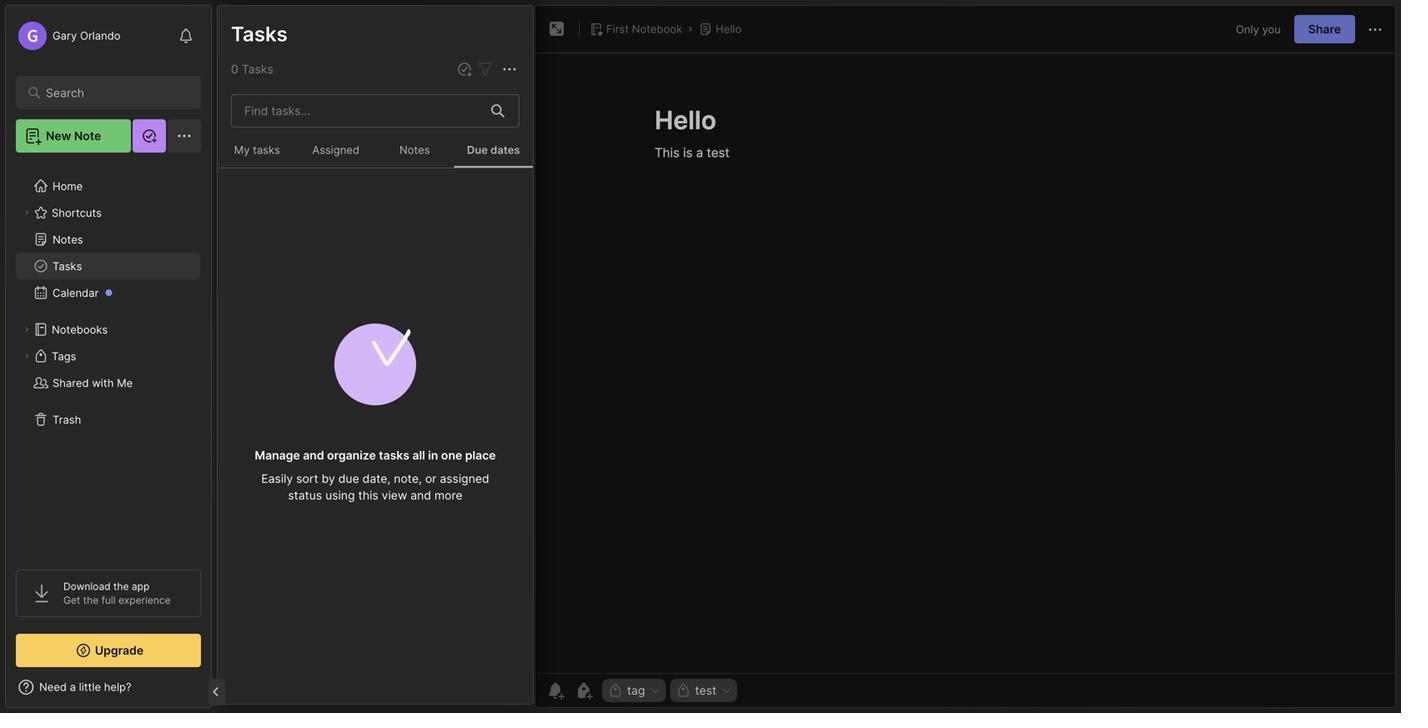 Task type: vqa. For each thing, say whether or not it's contained in the screenshot.
My
yes



Task type: locate. For each thing, give the bounding box(es) containing it.
upgrade
[[95, 643, 144, 658]]

a right is
[[270, 134, 276, 147]]

1 vertical spatial tag
[[627, 683, 645, 698]]

by
[[322, 472, 335, 486]]

hello
[[716, 23, 742, 35], [234, 116, 261, 129]]

0 vertical spatial the
[[113, 580, 129, 593]]

0 horizontal spatial notes
[[53, 233, 83, 246]]

1 vertical spatial a
[[70, 681, 76, 693]]

0 horizontal spatial tag
[[312, 158, 328, 170]]

status
[[288, 488, 322, 503]]

and
[[303, 448, 324, 462], [411, 488, 431, 503]]

nov 28, 2023
[[234, 158, 298, 170]]

row group
[[218, 168, 533, 516]]

new note
[[46, 129, 101, 143]]

1 horizontal spatial and
[[411, 488, 431, 503]]

calendar
[[53, 286, 99, 299]]

notes inside button
[[399, 143, 430, 156]]

1 horizontal spatial test
[[344, 158, 363, 170]]

0 vertical spatial a
[[270, 134, 276, 147]]

2 horizontal spatial notes
[[399, 143, 430, 156]]

1 horizontal spatial the
[[113, 580, 129, 593]]

0 vertical spatial and
[[303, 448, 324, 462]]

tasks up nov 28, 2023
[[253, 143, 280, 156]]

due
[[338, 472, 359, 486]]

0 vertical spatial hello
[[716, 23, 742, 35]]

tree
[[6, 163, 211, 555]]

2 vertical spatial tasks
[[53, 260, 82, 273]]

the up the full at the bottom left of page
[[113, 580, 129, 593]]

trash
[[53, 413, 81, 426]]

0 vertical spatial test
[[279, 134, 299, 147]]

tasks up notes
[[231, 22, 288, 46]]

1 vertical spatial tasks
[[379, 448, 410, 462]]

shared with me
[[53, 376, 133, 389]]

28,
[[256, 158, 271, 170]]

shortcuts button
[[16, 199, 200, 226]]

test
[[279, 134, 299, 147], [344, 158, 363, 170], [695, 683, 717, 698]]

1 horizontal spatial tasks
[[379, 448, 410, 462]]

notes
[[241, 61, 271, 75]]

0 vertical spatial tasks
[[231, 22, 288, 46]]

None search field
[[46, 83, 179, 103]]

1 horizontal spatial tag
[[627, 683, 645, 698]]

home
[[53, 180, 83, 192]]

tasks right 0
[[242, 62, 273, 76]]

shared with me link
[[16, 369, 200, 396]]

1 vertical spatial tasks
[[242, 62, 273, 76]]

1 horizontal spatial hello
[[716, 23, 742, 35]]

only you
[[1236, 23, 1281, 36]]

Note Editor text field
[[535, 53, 1395, 673]]

test up 2023 at the left of the page
[[279, 134, 299, 147]]

notes down the shortcuts
[[53, 233, 83, 246]]

and down 'or'
[[411, 488, 431, 503]]

all
[[412, 448, 425, 462]]

shared
[[53, 376, 89, 389]]

Find tasks… text field
[[234, 97, 481, 125]]

1 vertical spatial notes
[[399, 143, 430, 156]]

tree inside main element
[[6, 163, 211, 555]]

you
[[1262, 23, 1281, 36]]

2 vertical spatial notes
[[53, 233, 83, 246]]

easily
[[261, 472, 293, 486]]

download
[[63, 580, 111, 593]]

a inside 'field'
[[70, 681, 76, 693]]

1 horizontal spatial notes
[[230, 21, 288, 45]]

test right tag button at the bottom left of page
[[695, 683, 717, 698]]

notes left due
[[399, 143, 430, 156]]

2 vertical spatial test
[[695, 683, 717, 698]]

the
[[113, 580, 129, 593], [83, 594, 99, 606]]

this
[[358, 488, 378, 503]]

manage and organize tasks all in one place
[[255, 448, 496, 462]]

nov
[[234, 158, 253, 170]]

1 vertical spatial test
[[344, 158, 363, 170]]

0 vertical spatial tasks
[[253, 143, 280, 156]]

assigned
[[440, 472, 489, 486]]

filter tasks image
[[475, 59, 495, 79]]

0 horizontal spatial test
[[279, 134, 299, 147]]

tasks
[[253, 143, 280, 156], [379, 448, 410, 462]]

none search field inside main element
[[46, 83, 179, 103]]

date,
[[363, 472, 391, 486]]

expand tags image
[[22, 351, 32, 361]]

tags button
[[16, 343, 200, 369]]

is
[[259, 134, 267, 147]]

shortcuts
[[52, 206, 102, 219]]

tree containing home
[[6, 163, 211, 555]]

test button
[[670, 679, 737, 702]]

assigned
[[312, 143, 360, 156]]

one
[[441, 448, 462, 462]]

orlando
[[80, 29, 121, 42]]

sort
[[296, 472, 318, 486]]

trash link
[[16, 406, 200, 433]]

Search text field
[[46, 85, 179, 101]]

only
[[1236, 23, 1259, 36]]

2 horizontal spatial test
[[695, 683, 717, 698]]

and up sort
[[303, 448, 324, 462]]

hello right notebook
[[716, 23, 742, 35]]

new
[[46, 129, 71, 143]]

tasks up calendar
[[53, 260, 82, 273]]

share
[[1308, 22, 1341, 36]]

0 horizontal spatial a
[[70, 681, 76, 693]]

0 horizontal spatial the
[[83, 594, 99, 606]]

hello up "this"
[[234, 116, 261, 129]]

tasks inside row group
[[379, 448, 410, 462]]

gary
[[53, 29, 77, 42]]

tag
[[312, 158, 328, 170], [627, 683, 645, 698]]

tasks button
[[16, 253, 200, 279]]

0 vertical spatial tag
[[312, 158, 328, 170]]

help?
[[104, 681, 131, 693]]

tasks
[[231, 22, 288, 46], [242, 62, 273, 76], [53, 260, 82, 273]]

WHAT'S NEW field
[[6, 674, 211, 701]]

experience
[[118, 594, 171, 606]]

or
[[425, 472, 437, 486]]

hello inside button
[[716, 23, 742, 35]]

click to collapse image
[[211, 682, 223, 702]]

notes up notes
[[230, 21, 288, 45]]

tag down assigned
[[312, 158, 328, 170]]

my tasks
[[234, 143, 280, 156]]

a
[[270, 134, 276, 147], [70, 681, 76, 693]]

notes button
[[375, 134, 454, 168]]

notes
[[230, 21, 288, 45], [399, 143, 430, 156], [53, 233, 83, 246]]

0 horizontal spatial tasks
[[253, 143, 280, 156]]

tag right add tag "icon"
[[627, 683, 645, 698]]

due dates
[[467, 143, 520, 156]]

a left little
[[70, 681, 76, 693]]

Account field
[[16, 19, 121, 53]]

the down 'download'
[[83, 594, 99, 606]]

add a reminder image
[[545, 681, 565, 701]]

manage
[[255, 448, 300, 462]]

this
[[234, 134, 256, 147]]

view
[[382, 488, 407, 503]]

0 horizontal spatial hello
[[234, 116, 261, 129]]

test down assigned
[[344, 158, 363, 170]]

1 vertical spatial and
[[411, 488, 431, 503]]

tasks left all
[[379, 448, 410, 462]]



Task type: describe. For each thing, give the bounding box(es) containing it.
row group containing manage and organize tasks all in one place
[[218, 168, 533, 516]]

0 tasks
[[231, 62, 273, 76]]

need
[[39, 681, 67, 693]]

add tag image
[[574, 681, 594, 701]]

0
[[231, 62, 238, 76]]

tag button
[[602, 679, 666, 702]]

using
[[325, 488, 355, 503]]

notebooks
[[52, 323, 108, 336]]

1 vertical spatial hello
[[234, 116, 261, 129]]

first notebook
[[606, 23, 682, 35]]

in
[[428, 448, 438, 462]]

assigned button
[[296, 134, 375, 168]]

upgrade button
[[16, 634, 201, 667]]

2
[[230, 61, 237, 75]]

need a little help?
[[39, 681, 131, 693]]

0 horizontal spatial and
[[303, 448, 324, 462]]

with
[[92, 376, 114, 389]]

tag inside button
[[627, 683, 645, 698]]

more
[[435, 488, 463, 503]]

1 vertical spatial the
[[83, 594, 99, 606]]

little
[[79, 681, 101, 693]]

my
[[234, 143, 250, 156]]

home link
[[16, 173, 201, 199]]

note,
[[394, 472, 422, 486]]

and inside easily sort by due date, note, or assigned status using this view and more
[[411, 488, 431, 503]]

gary orlando
[[53, 29, 121, 42]]

2023
[[274, 158, 298, 170]]

share button
[[1294, 15, 1355, 43]]

this is a test
[[234, 134, 299, 147]]

tasks inside my tasks button
[[253, 143, 280, 156]]

hello button
[[696, 18, 745, 41]]

tasks inside button
[[53, 260, 82, 273]]

note
[[74, 129, 101, 143]]

2 notes
[[230, 61, 271, 75]]

more actions and view options image
[[500, 59, 520, 79]]

test inside button
[[695, 683, 717, 698]]

expand notebooks image
[[22, 324, 32, 334]]

due
[[467, 143, 488, 156]]

calendar button
[[16, 279, 200, 306]]

notebooks link
[[16, 316, 200, 343]]

due dates button
[[454, 134, 533, 168]]

app
[[132, 580, 150, 593]]

More actions and view options field
[[495, 59, 520, 79]]

dates
[[491, 143, 520, 156]]

notes link
[[16, 226, 200, 253]]

new task image
[[456, 61, 473, 78]]

1 horizontal spatial a
[[270, 134, 276, 147]]

notebook
[[632, 23, 682, 35]]

first notebook button
[[586, 18, 686, 41]]

Filter tasks field
[[475, 59, 495, 79]]

get
[[63, 594, 80, 606]]

expand note image
[[547, 19, 567, 39]]

tags
[[52, 350, 76, 363]]

full
[[101, 594, 116, 606]]

notes inside tree
[[53, 233, 83, 246]]

note window element
[[535, 5, 1396, 708]]

download the app get the full experience
[[63, 580, 171, 606]]

first
[[606, 23, 629, 35]]

easily sort by due date, note, or assigned status using this view and more
[[261, 472, 489, 503]]

my tasks button
[[218, 134, 296, 168]]

place
[[465, 448, 496, 462]]

organize
[[327, 448, 376, 462]]

main element
[[0, 0, 217, 713]]

me
[[117, 376, 133, 389]]

0 vertical spatial notes
[[230, 21, 288, 45]]



